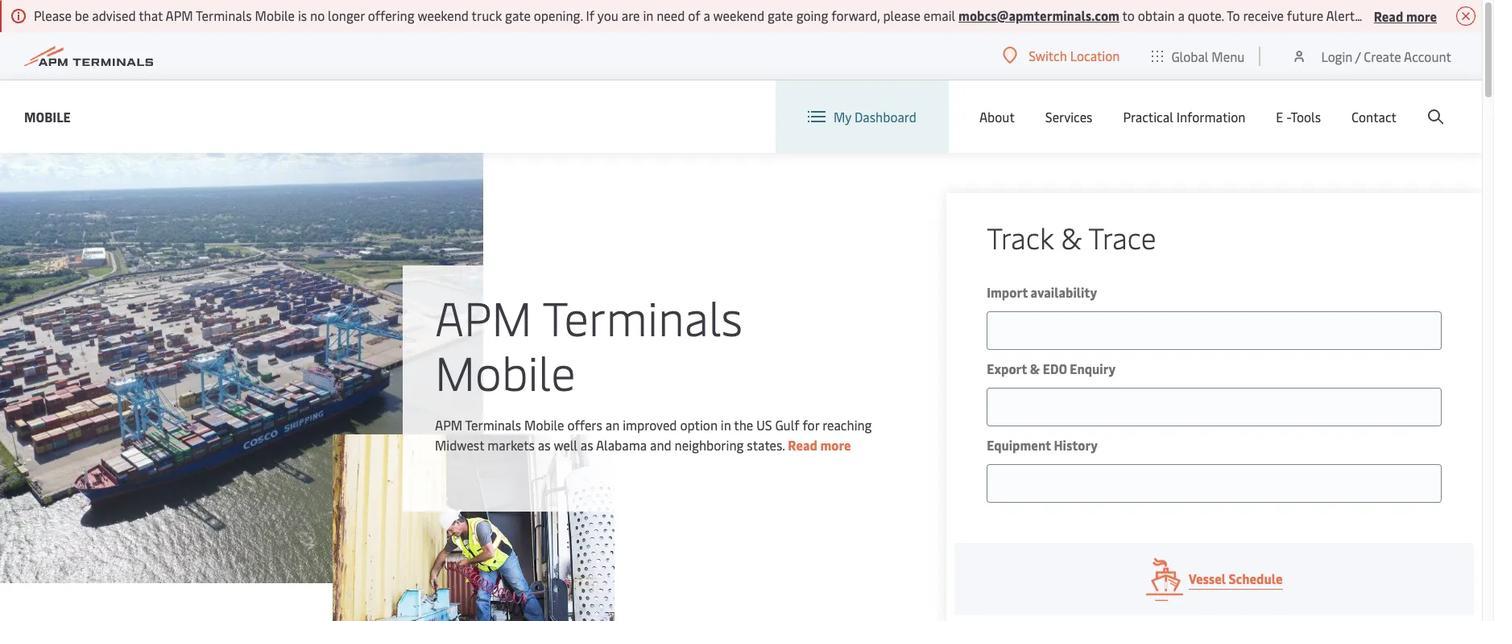 Task type: vqa. For each thing, say whether or not it's contained in the screenshot.
About
yes



Task type: describe. For each thing, give the bounding box(es) containing it.
2 email from the left
[[1383, 6, 1415, 24]]

offering
[[368, 6, 415, 24]]

0 horizontal spatial terminals
[[196, 6, 252, 24]]

mobile inside the apm terminals mobile offers an improved option in the us gulf for reaching midwest markets as well as alabama and neighboring states.
[[524, 416, 564, 434]]

read more button
[[1374, 6, 1437, 26]]

import availability
[[987, 284, 1097, 301]]

opening.
[[534, 6, 583, 24]]

more for read more button
[[1406, 7, 1437, 25]]

export & edo enquiry
[[987, 360, 1116, 378]]

create
[[1364, 47, 1401, 65]]

contact button
[[1351, 81, 1397, 153]]

an
[[606, 416, 620, 434]]

markets
[[487, 436, 535, 454]]

account
[[1404, 47, 1451, 65]]

switch location
[[1029, 47, 1120, 64]]

read for read more button
[[1374, 7, 1403, 25]]

contact
[[1351, 108, 1397, 126]]

vessel schedule
[[1188, 570, 1283, 588]]

of
[[688, 6, 700, 24]]

2 as from the left
[[581, 436, 593, 454]]

login / create account link
[[1291, 32, 1451, 80]]

midwest
[[435, 436, 484, 454]]

e -tools button
[[1276, 81, 1321, 153]]

read more for read more link
[[788, 436, 851, 454]]

menu
[[1212, 47, 1245, 65]]

longer
[[328, 6, 365, 24]]

import
[[987, 284, 1028, 301]]

0 vertical spatial apm
[[166, 6, 193, 24]]

gulf
[[775, 416, 799, 434]]

export
[[987, 360, 1027, 378]]

is
[[298, 6, 307, 24]]

sms,
[[1433, 6, 1461, 24]]

1 gate from the left
[[505, 6, 531, 24]]

option
[[680, 416, 718, 434]]

the
[[734, 416, 753, 434]]

vessel schedule link
[[955, 544, 1474, 616]]

switch
[[1029, 47, 1067, 64]]

quote. to
[[1188, 6, 1240, 24]]

pleas
[[1464, 6, 1494, 24]]

history
[[1054, 437, 1098, 454]]

global
[[1171, 47, 1209, 65]]

equipment
[[987, 437, 1051, 454]]

you
[[597, 6, 618, 24]]

are
[[622, 6, 640, 24]]

practical
[[1123, 108, 1173, 126]]

track & trace
[[987, 217, 1156, 257]]

in inside the apm terminals mobile offers an improved option in the us gulf for reaching midwest markets as well as alabama and neighboring states.
[[721, 416, 731, 434]]

global menu button
[[1136, 32, 1261, 80]]

mobile inside apm terminals mobile
[[435, 339, 576, 403]]

my dashboard
[[833, 108, 916, 126]]

trace
[[1088, 217, 1156, 257]]

offers
[[567, 416, 602, 434]]

apm terminals mobile
[[435, 285, 743, 403]]

services
[[1045, 108, 1093, 126]]

tools
[[1291, 108, 1321, 126]]

well
[[554, 436, 577, 454]]

read more link
[[788, 436, 851, 454]]

please be advised that apm terminals mobile is no longer offering weekend truck gate opening. if you are in need of a weekend gate going forward, please email mobcs@apmterminals.com to obtain a quote. to receive future alerts via email or sms, pleas
[[34, 6, 1494, 24]]

services button
[[1045, 81, 1093, 153]]

2 gate from the left
[[768, 6, 793, 24]]

neighboring
[[675, 436, 744, 454]]

equipment history
[[987, 437, 1098, 454]]

mobile link
[[24, 107, 71, 127]]

terminals for apm terminals mobile
[[542, 285, 743, 348]]

truck
[[472, 6, 502, 24]]



Task type: locate. For each thing, give the bounding box(es) containing it.
about button
[[979, 81, 1015, 153]]

1 horizontal spatial in
[[721, 416, 731, 434]]

0 horizontal spatial read
[[788, 436, 817, 454]]

0 vertical spatial in
[[643, 6, 653, 24]]

read left or
[[1374, 7, 1403, 25]]

2 vertical spatial apm
[[435, 416, 462, 434]]

mobcs@apmterminals.com
[[959, 6, 1119, 24]]

please
[[34, 6, 72, 24]]

0 vertical spatial terminals
[[196, 6, 252, 24]]

&
[[1061, 217, 1082, 257], [1030, 360, 1040, 378]]

0 vertical spatial read
[[1374, 7, 1403, 25]]

more up account
[[1406, 7, 1437, 25]]

apm for apm terminals mobile offers an improved option in the us gulf for reaching midwest markets as well as alabama and neighboring states.
[[435, 416, 462, 434]]

1 vertical spatial read more
[[788, 436, 851, 454]]

more for read more link
[[820, 436, 851, 454]]

dashboard
[[854, 108, 916, 126]]

about
[[979, 108, 1015, 126]]

as
[[538, 436, 551, 454], [581, 436, 593, 454]]

0 horizontal spatial a
[[704, 6, 710, 24]]

1 vertical spatial in
[[721, 416, 731, 434]]

that
[[139, 6, 163, 24]]

0 horizontal spatial email
[[924, 6, 955, 24]]

gate left going at the right of the page
[[768, 6, 793, 24]]

a
[[704, 6, 710, 24], [1178, 6, 1185, 24]]

for
[[803, 416, 819, 434]]

alerts
[[1326, 6, 1361, 24]]

improved
[[623, 416, 677, 434]]

please
[[883, 6, 920, 24]]

1 as from the left
[[538, 436, 551, 454]]

more down reaching
[[820, 436, 851, 454]]

us
[[756, 416, 772, 434]]

practical information
[[1123, 108, 1245, 126]]

1 vertical spatial more
[[820, 436, 851, 454]]

read for read more link
[[788, 436, 817, 454]]

gate
[[505, 6, 531, 24], [768, 6, 793, 24]]

1 horizontal spatial read
[[1374, 7, 1403, 25]]

1 vertical spatial read
[[788, 436, 817, 454]]

receive
[[1243, 6, 1284, 24]]

2 a from the left
[[1178, 6, 1185, 24]]

-
[[1286, 108, 1291, 126]]

email right please
[[924, 6, 955, 24]]

e
[[1276, 108, 1283, 126]]

schedule
[[1229, 570, 1283, 588]]

1 horizontal spatial gate
[[768, 6, 793, 24]]

1 weekend from the left
[[418, 6, 469, 24]]

if
[[586, 6, 595, 24]]

weekend right of
[[713, 6, 764, 24]]

my
[[833, 108, 851, 126]]

2 weekend from the left
[[713, 6, 764, 24]]

in left the the
[[721, 416, 731, 434]]

1 email from the left
[[924, 6, 955, 24]]

read down for
[[788, 436, 817, 454]]

read inside button
[[1374, 7, 1403, 25]]

as left 'well'
[[538, 436, 551, 454]]

1 horizontal spatial as
[[581, 436, 593, 454]]

and
[[650, 436, 671, 454]]

my dashboard button
[[808, 81, 916, 153]]

0 horizontal spatial more
[[820, 436, 851, 454]]

/
[[1355, 47, 1361, 65]]

switch location button
[[1003, 47, 1120, 64]]

going
[[796, 6, 828, 24]]

location
[[1070, 47, 1120, 64]]

xin da yang zhou  docked at apm terminals mobile image
[[0, 153, 483, 584]]

more
[[1406, 7, 1437, 25], [820, 436, 851, 454]]

as down offers
[[581, 436, 593, 454]]

2 horizontal spatial terminals
[[542, 285, 743, 348]]

to
[[1122, 6, 1135, 24]]

e -tools
[[1276, 108, 1321, 126]]

terminals
[[196, 6, 252, 24], [542, 285, 743, 348], [465, 416, 521, 434]]

practical information button
[[1123, 81, 1245, 153]]

email left or
[[1383, 6, 1415, 24]]

advised
[[92, 6, 136, 24]]

apm terminals mobile offers an improved option in the us gulf for reaching midwest markets as well as alabama and neighboring states.
[[435, 416, 872, 454]]

forward,
[[831, 6, 880, 24]]

a right obtain
[[1178, 6, 1185, 24]]

availability
[[1031, 284, 1097, 301]]

& for edo
[[1030, 360, 1040, 378]]

0 horizontal spatial weekend
[[418, 6, 469, 24]]

enquiry
[[1070, 360, 1116, 378]]

1 vertical spatial terminals
[[542, 285, 743, 348]]

login / create account
[[1321, 47, 1451, 65]]

0 horizontal spatial in
[[643, 6, 653, 24]]

1 horizontal spatial &
[[1061, 217, 1082, 257]]

read more down for
[[788, 436, 851, 454]]

1 vertical spatial apm
[[435, 285, 532, 348]]

a right of
[[704, 6, 710, 24]]

mobcs@apmterminals.com link
[[959, 6, 1119, 24]]

1 horizontal spatial email
[[1383, 6, 1415, 24]]

0 horizontal spatial gate
[[505, 6, 531, 24]]

in
[[643, 6, 653, 24], [721, 416, 731, 434]]

terminals inside apm terminals mobile
[[542, 285, 743, 348]]

1 a from the left
[[704, 6, 710, 24]]

1 horizontal spatial weekend
[[713, 6, 764, 24]]

& left the trace
[[1061, 217, 1082, 257]]

need
[[657, 6, 685, 24]]

states.
[[747, 436, 785, 454]]

apm
[[166, 6, 193, 24], [435, 285, 532, 348], [435, 416, 462, 434]]

0 vertical spatial read more
[[1374, 7, 1437, 25]]

future
[[1287, 6, 1323, 24]]

read more
[[1374, 7, 1437, 25], [788, 436, 851, 454]]

alabama
[[596, 436, 647, 454]]

apm inside the apm terminals mobile offers an improved option in the us gulf for reaching midwest markets as well as alabama and neighboring states.
[[435, 416, 462, 434]]

be
[[75, 6, 89, 24]]

1 horizontal spatial a
[[1178, 6, 1185, 24]]

via
[[1364, 6, 1380, 24]]

edo
[[1043, 360, 1067, 378]]

0 horizontal spatial as
[[538, 436, 551, 454]]

mobile
[[255, 6, 295, 24], [24, 108, 71, 125], [435, 339, 576, 403], [524, 416, 564, 434]]

no
[[310, 6, 325, 24]]

information
[[1176, 108, 1245, 126]]

or
[[1418, 6, 1430, 24]]

track
[[987, 217, 1054, 257]]

terminals for apm terminals mobile offers an improved option in the us gulf for reaching midwest markets as well as alabama and neighboring states.
[[465, 416, 521, 434]]

apm for apm terminals mobile
[[435, 285, 532, 348]]

1 horizontal spatial read more
[[1374, 7, 1437, 25]]

close alert image
[[1456, 6, 1476, 26]]

0 horizontal spatial read more
[[788, 436, 851, 454]]

mobile secondary image
[[332, 435, 614, 622]]

0 vertical spatial &
[[1061, 217, 1082, 257]]

read more for read more button
[[1374, 7, 1437, 25]]

terminals inside the apm terminals mobile offers an improved option in the us gulf for reaching midwest markets as well as alabama and neighboring states.
[[465, 416, 521, 434]]

in right the are
[[643, 6, 653, 24]]

weekend left 'truck'
[[418, 6, 469, 24]]

0 vertical spatial more
[[1406, 7, 1437, 25]]

read
[[1374, 7, 1403, 25], [788, 436, 817, 454]]

global menu
[[1171, 47, 1245, 65]]

read more up login / create account
[[1374, 7, 1437, 25]]

reaching
[[822, 416, 872, 434]]

apm inside apm terminals mobile
[[435, 285, 532, 348]]

0 horizontal spatial &
[[1030, 360, 1040, 378]]

& left edo at right bottom
[[1030, 360, 1040, 378]]

1 horizontal spatial terminals
[[465, 416, 521, 434]]

1 vertical spatial &
[[1030, 360, 1040, 378]]

more inside read more button
[[1406, 7, 1437, 25]]

login
[[1321, 47, 1353, 65]]

2 vertical spatial terminals
[[465, 416, 521, 434]]

1 horizontal spatial more
[[1406, 7, 1437, 25]]

vessel
[[1188, 570, 1226, 588]]

& for trace
[[1061, 217, 1082, 257]]

obtain
[[1138, 6, 1175, 24]]

gate right 'truck'
[[505, 6, 531, 24]]



